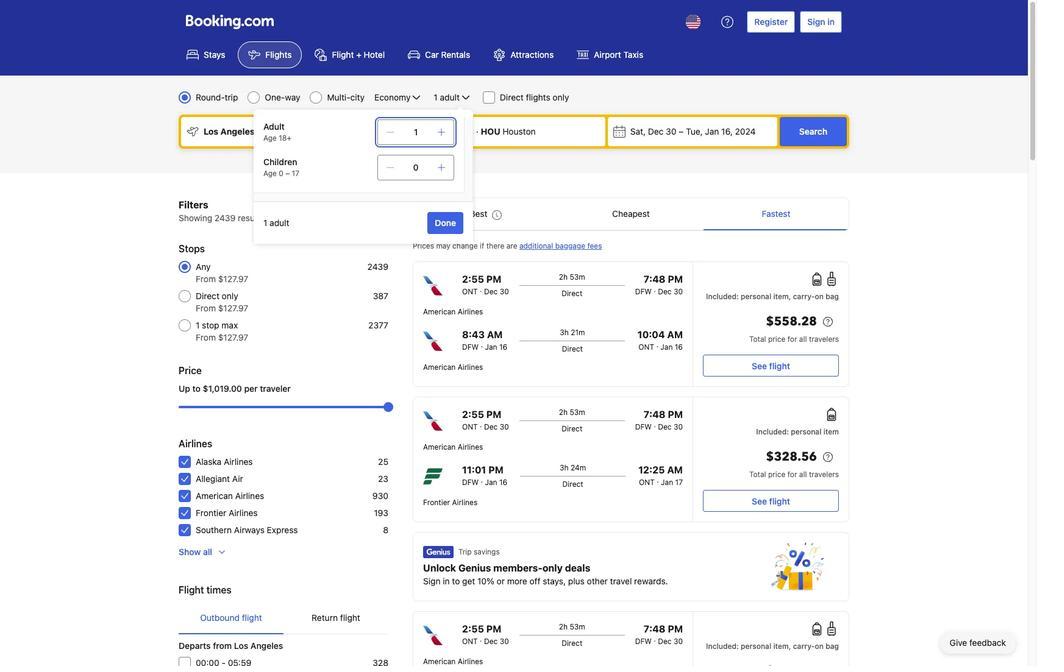 Task type: vqa. For each thing, say whether or not it's contained in the screenshot.


Task type: locate. For each thing, give the bounding box(es) containing it.
am inside 12:25 am ont . jan 17
[[668, 465, 683, 476]]

1 $127.97 from the top
[[218, 274, 248, 284]]

1 horizontal spatial 17
[[676, 478, 683, 487]]

jan
[[705, 126, 719, 137], [485, 343, 497, 352], [661, 343, 673, 352], [485, 478, 497, 487], [661, 478, 674, 487]]

from inside direct only from $127.97
[[196, 303, 216, 314]]

1 see flight from the top
[[752, 361, 790, 371]]

flight down $558.28 region at right
[[770, 361, 790, 371]]

8:43 am dfw . jan 16
[[462, 329, 508, 352]]

2:55 down get
[[462, 624, 484, 635]]

1 7:48 pm dfw . dec 30 from the top
[[635, 274, 683, 296]]

1 down children age 0 – 17
[[263, 218, 267, 228]]

angeles inside popup button
[[221, 126, 255, 137]]

1 vertical spatial los
[[234, 641, 248, 651]]

16 for $558.28
[[499, 343, 508, 352]]

0 horizontal spatial adult
[[270, 218, 289, 228]]

1 for from the top
[[788, 335, 798, 344]]

2 53m from the top
[[570, 408, 585, 417]]

2 for from the top
[[788, 470, 798, 479]]

2 vertical spatial 7:48
[[644, 624, 666, 635]]

only up stays,
[[543, 563, 563, 574]]

price
[[179, 365, 202, 376]]

flight inside flight + hotel link
[[332, 49, 354, 60]]

0 vertical spatial travelers
[[809, 335, 839, 344]]

children age 0 – 17
[[263, 157, 299, 178]]

adult right results
[[270, 218, 289, 228]]

frontier airlines down "11:01"
[[423, 498, 478, 507]]

see down $328.56 region
[[752, 496, 767, 507]]

alaska airlines
[[196, 457, 253, 467]]

1 see flight button from the top
[[703, 355, 839, 377]]

to right up
[[192, 384, 201, 394]]

2:55 down change
[[462, 274, 484, 285]]

airport taxis link
[[567, 41, 654, 68]]

airlines down 8:43 am dfw . jan 16
[[458, 363, 483, 372]]

2 vertical spatial 2:55
[[462, 624, 484, 635]]

2h down additional baggage fees link
[[559, 273, 568, 282]]

53m down baggage
[[570, 273, 585, 282]]

1 vertical spatial see
[[752, 496, 767, 507]]

are
[[507, 242, 518, 251]]

may
[[436, 242, 451, 251]]

7:48 down rewards.
[[644, 624, 666, 635]]

for for $558.28
[[788, 335, 798, 344]]

2h up 3h 24m
[[559, 408, 568, 417]]

see for $558.28
[[752, 361, 767, 371]]

0 vertical spatial 7:48 pm dfw . dec 30
[[635, 274, 683, 296]]

from up 'stop'
[[196, 303, 216, 314]]

dfw inside 11:01 pm dfw . jan 16
[[462, 478, 479, 487]]

dfw up 12:25
[[635, 423, 652, 432]]

outbound
[[200, 613, 240, 623]]

1 horizontal spatial tab list
[[414, 198, 849, 231]]

1 horizontal spatial in
[[828, 16, 835, 27]]

am right 8:43
[[487, 329, 503, 340]]

$328.56 region
[[703, 448, 839, 470]]

0 vertical spatial to
[[192, 384, 201, 394]]

flight + hotel link
[[305, 41, 395, 68]]

in inside 'sign in' link
[[828, 16, 835, 27]]

16 inside "10:04 am ont . jan 16"
[[675, 343, 683, 352]]

price for $328.56
[[768, 470, 786, 479]]

stops
[[179, 243, 205, 254]]

price down $328.56 region
[[768, 470, 786, 479]]

price for $558.28
[[768, 335, 786, 344]]

2 2:55 pm ont . dec 30 from the top
[[462, 409, 509, 432]]

only
[[553, 92, 569, 102], [222, 291, 238, 301], [543, 563, 563, 574]]

one-
[[265, 92, 285, 102]]

2:55 pm ont . dec 30 down 10%
[[462, 624, 509, 647]]

am for $558.28
[[668, 329, 683, 340]]

7:48 pm dfw . dec 30 up 12:25
[[635, 409, 683, 432]]

53m down 'plus'
[[570, 623, 585, 632]]

any from $127.97
[[196, 262, 248, 284]]

7:48 up 12:25
[[644, 409, 666, 420]]

1 vertical spatial included: personal item, carry-on bag
[[706, 642, 839, 651]]

2439 up 387
[[368, 262, 389, 272]]

flight for flight + hotel
[[332, 49, 354, 60]]

53m for $558.28
[[570, 273, 585, 282]]

2h 53m down 'plus'
[[559, 623, 585, 632]]

–
[[679, 126, 684, 137], [286, 169, 290, 178]]

7:48 pm dfw . dec 30 up "10:04"
[[635, 274, 683, 296]]

total for $328.56
[[750, 470, 766, 479]]

in inside unlock genius members-only deals sign in to get 10% or more off stays, plus other travel rewards.
[[443, 576, 450, 587]]

1 vertical spatial 1 adult
[[263, 218, 289, 228]]

1 adult down children age 0 – 17
[[263, 218, 289, 228]]

0 vertical spatial sign
[[808, 16, 826, 27]]

2 vertical spatial from
[[196, 332, 216, 343]]

3 7:48 pm dfw . dec 30 from the top
[[635, 624, 683, 647]]

1 7:48 from the top
[[644, 274, 666, 285]]

0 vertical spatial 7:48
[[644, 274, 666, 285]]

dfw
[[635, 287, 652, 296], [462, 343, 479, 352], [635, 423, 652, 432], [462, 478, 479, 487], [635, 637, 652, 647]]

0 horizontal spatial –
[[286, 169, 290, 178]]

ont inside 12:25 am ont . jan 17
[[639, 478, 655, 487]]

– inside children age 0 – 17
[[286, 169, 290, 178]]

from inside 1 stop max from $127.97
[[196, 332, 216, 343]]

included: for $328.56
[[757, 428, 789, 437]]

tab list
[[414, 198, 849, 231], [179, 603, 389, 636]]

1 vertical spatial personal
[[791, 428, 822, 437]]

age inside adult age 18+
[[263, 134, 277, 143]]

1 vertical spatial frontier airlines
[[196, 508, 258, 518]]

1 down the car rentals link
[[434, 92, 438, 102]]

to
[[192, 384, 201, 394], [452, 576, 460, 587]]

travelers
[[809, 335, 839, 344], [809, 470, 839, 479]]

2 item, from the top
[[774, 642, 791, 651]]

0 horizontal spatial in
[[443, 576, 450, 587]]

0 vertical spatial 2:55
[[462, 274, 484, 285]]

0 vertical spatial from
[[196, 274, 216, 284]]

0 vertical spatial bag
[[826, 292, 839, 301]]

2 vertical spatial 7:48 pm dfw . dec 30
[[635, 624, 683, 647]]

angeles down the trip
[[221, 126, 255, 137]]

up to $1,019.00 per traveler
[[179, 384, 291, 394]]

0 vertical spatial included: personal item, carry-on bag
[[706, 292, 839, 301]]

1 item, from the top
[[774, 292, 791, 301]]

1 adult button
[[433, 90, 473, 105]]

direct
[[500, 92, 524, 102], [562, 289, 583, 298], [196, 291, 220, 301], [562, 345, 583, 354], [562, 425, 583, 434], [563, 480, 584, 489], [562, 639, 583, 648]]

17 inside 12:25 am ont . jan 17
[[676, 478, 683, 487]]

7:48 pm dfw . dec 30 down rewards.
[[635, 624, 683, 647]]

2 vertical spatial 2h
[[559, 623, 568, 632]]

3h left 21m
[[560, 328, 569, 337]]

flight
[[332, 49, 354, 60], [179, 585, 204, 596]]

feedback
[[970, 638, 1006, 648]]

jan for 11:01 pm
[[485, 478, 497, 487]]

0 vertical spatial see
[[752, 361, 767, 371]]

0 vertical spatial 2h
[[559, 273, 568, 282]]

1 horizontal spatial 0
[[413, 162, 419, 173]]

1 vertical spatial 2:55 pm ont . dec 30
[[462, 409, 509, 432]]

0 vertical spatial total
[[750, 335, 766, 344]]

attractions
[[511, 49, 554, 60]]

10:04
[[638, 329, 665, 340]]

done button
[[428, 212, 464, 234]]

0 vertical spatial 2h 53m
[[559, 273, 585, 282]]

airlines up alaska
[[179, 439, 212, 450]]

1 3h from the top
[[560, 328, 569, 337]]

2h 53m up 3h 24m
[[559, 408, 585, 417]]

best
[[470, 209, 488, 219]]

1 horizontal spatial adult
[[440, 92, 460, 102]]

1 vertical spatial from
[[196, 303, 216, 314]]

filters
[[179, 199, 208, 210]]

17
[[292, 169, 299, 178], [676, 478, 683, 487]]

2h 53m for $328.56
[[559, 408, 585, 417]]

7:48 for $558.28
[[644, 274, 666, 285]]

all down $328.56
[[800, 470, 807, 479]]

2 see flight button from the top
[[703, 490, 839, 512]]

193
[[374, 508, 389, 518]]

$1,019.00
[[203, 384, 242, 394]]

flight down $328.56 region
[[770, 496, 790, 507]]

0 vertical spatial 2439
[[215, 213, 236, 223]]

2 price from the top
[[768, 470, 786, 479]]

16 inside 8:43 am dfw . jan 16
[[499, 343, 508, 352]]

2h for $328.56
[[559, 408, 568, 417]]

2 see from the top
[[752, 496, 767, 507]]

flight left +
[[332, 49, 354, 60]]

1 vertical spatial 2439
[[368, 262, 389, 272]]

see down $558.28 region at right
[[752, 361, 767, 371]]

12:25
[[639, 465, 665, 476]]

0 horizontal spatial 17
[[292, 169, 299, 178]]

tab list containing best
[[414, 198, 849, 231]]

1 vertical spatial total price for all travelers
[[750, 470, 839, 479]]

age
[[263, 134, 277, 143], [263, 169, 277, 178]]

2 vertical spatial only
[[543, 563, 563, 574]]

city
[[351, 92, 365, 102]]

only right the flights at the top right of the page
[[553, 92, 569, 102]]

1 horizontal spatial –
[[679, 126, 684, 137]]

0 vertical spatial 53m
[[570, 273, 585, 282]]

3 2h from the top
[[559, 623, 568, 632]]

2 included: personal item, carry-on bag from the top
[[706, 642, 839, 651]]

1 vertical spatial 2h
[[559, 408, 568, 417]]

0 vertical spatial see flight button
[[703, 355, 839, 377]]

all
[[800, 335, 807, 344], [800, 470, 807, 479], [203, 547, 212, 557]]

am right 12:25
[[668, 465, 683, 476]]

am right "10:04"
[[668, 329, 683, 340]]

air
[[232, 474, 243, 484]]

1 53m from the top
[[570, 273, 585, 282]]

1 horizontal spatial los
[[234, 641, 248, 651]]

1 bag from the top
[[826, 292, 839, 301]]

1 vertical spatial to
[[452, 576, 460, 587]]

flight right outbound
[[242, 613, 262, 623]]

2 7:48 from the top
[[644, 409, 666, 420]]

see flight
[[752, 361, 790, 371], [752, 496, 790, 507]]

tab list containing outbound flight
[[179, 603, 389, 636]]

18+
[[279, 134, 292, 143]]

total price for all travelers
[[750, 335, 839, 344], [750, 470, 839, 479]]

1 price from the top
[[768, 335, 786, 344]]

1 2:55 pm ont . dec 30 from the top
[[462, 274, 509, 296]]

los right from at the bottom
[[234, 641, 248, 651]]

2 3h from the top
[[560, 464, 569, 473]]

1 vertical spatial sign
[[423, 576, 441, 587]]

see flight for $328.56
[[752, 496, 790, 507]]

american airlines up 8:43
[[423, 307, 483, 317]]

21m
[[571, 328, 585, 337]]

0 vertical spatial 1 adult
[[434, 92, 460, 102]]

dec
[[648, 126, 664, 137], [484, 287, 498, 296], [658, 287, 672, 296], [484, 423, 498, 432], [658, 423, 672, 432], [484, 637, 498, 647], [658, 637, 672, 647]]

0 vertical spatial included:
[[706, 292, 739, 301]]

dfw down 8:43
[[462, 343, 479, 352]]

ont down 12:25
[[639, 478, 655, 487]]

travelers down $328.56
[[809, 470, 839, 479]]

2 see flight from the top
[[752, 496, 790, 507]]

way
[[285, 92, 300, 102]]

in down unlock
[[443, 576, 450, 587]]

1 vertical spatial included:
[[757, 428, 789, 437]]

price down $558.28 region at right
[[768, 335, 786, 344]]

2 vertical spatial 2h 53m
[[559, 623, 585, 632]]

0 vertical spatial age
[[263, 134, 277, 143]]

0 vertical spatial los
[[204, 126, 218, 137]]

2 2:55 from the top
[[462, 409, 484, 420]]

adult inside dropdown button
[[440, 92, 460, 102]]

1 travelers from the top
[[809, 335, 839, 344]]

$127.97 up direct only from $127.97
[[218, 274, 248, 284]]

1 total from the top
[[750, 335, 766, 344]]

frontier right the 930
[[423, 498, 450, 507]]

ont down "10:04"
[[639, 343, 654, 352]]

1 vertical spatial flight
[[179, 585, 204, 596]]

1 2h 53m from the top
[[559, 273, 585, 282]]

1 2:55 from the top
[[462, 274, 484, 285]]

total price for all travelers down $328.56
[[750, 470, 839, 479]]

16 inside 11:01 pm dfw . jan 16
[[499, 478, 508, 487]]

american
[[423, 307, 456, 317], [423, 363, 456, 372], [423, 443, 456, 452], [196, 491, 233, 501]]

see flight button down $558.28 region at right
[[703, 355, 839, 377]]

1 left 'stop'
[[196, 320, 200, 331]]

1 vertical spatial on
[[815, 642, 824, 651]]

1 vertical spatial $127.97
[[218, 303, 248, 314]]

jan inside 8:43 am dfw . jan 16
[[485, 343, 497, 352]]

frontier airlines up southern
[[196, 508, 258, 518]]

additional baggage fees link
[[520, 242, 602, 251]]

2 2h 53m from the top
[[559, 408, 585, 417]]

0 vertical spatial personal
[[741, 292, 772, 301]]

$127.97 up max
[[218, 303, 248, 314]]

0 horizontal spatial 1 adult
[[263, 218, 289, 228]]

jan inside 11:01 pm dfw . jan 16
[[485, 478, 497, 487]]

dfw down "11:01"
[[462, 478, 479, 487]]

2:55 up "11:01"
[[462, 409, 484, 420]]

2:55 for $328.56
[[462, 409, 484, 420]]

1 vertical spatial 2h 53m
[[559, 408, 585, 417]]

1 age from the top
[[263, 134, 277, 143]]

ont
[[462, 287, 478, 296], [639, 343, 654, 352], [462, 423, 478, 432], [639, 478, 655, 487], [462, 637, 478, 647]]

3 from from the top
[[196, 332, 216, 343]]

1 vertical spatial age
[[263, 169, 277, 178]]

0 vertical spatial $127.97
[[218, 274, 248, 284]]

flights link
[[238, 41, 302, 68]]

2 vertical spatial 2:55 pm ont . dec 30
[[462, 624, 509, 647]]

2 from from the top
[[196, 303, 216, 314]]

airlines up air
[[224, 457, 253, 467]]

in right register
[[828, 16, 835, 27]]

trip
[[225, 92, 238, 102]]

0 vertical spatial flight
[[332, 49, 354, 60]]

2 age from the top
[[263, 169, 277, 178]]

53m
[[570, 273, 585, 282], [570, 408, 585, 417], [570, 623, 585, 632]]

0 vertical spatial angeles
[[221, 126, 255, 137]]

1 vertical spatial see flight
[[752, 496, 790, 507]]

flight left times
[[179, 585, 204, 596]]

0 vertical spatial carry-
[[793, 292, 815, 301]]

1 vertical spatial carry-
[[793, 642, 815, 651]]

los angeles button
[[181, 117, 381, 146]]

american airlines
[[423, 307, 483, 317], [423, 363, 483, 372], [423, 443, 483, 452], [196, 491, 264, 501]]

am inside "10:04 am ont . jan 16"
[[668, 329, 683, 340]]

. inside 11:01 pm dfw . jan 16
[[481, 476, 483, 485]]

3h for $328.56
[[560, 464, 569, 473]]

0 vertical spatial only
[[553, 92, 569, 102]]

flight for return flight button
[[340, 613, 360, 623]]

flight for $328.56 see flight button
[[770, 496, 790, 507]]

1 2h from the top
[[559, 273, 568, 282]]

ont up 8:43
[[462, 287, 478, 296]]

0 horizontal spatial frontier
[[196, 508, 226, 518]]

1 vertical spatial angeles
[[251, 641, 283, 651]]

for down $328.56
[[788, 470, 798, 479]]

1 inside dropdown button
[[434, 92, 438, 102]]

2439 inside filters showing 2439 results
[[215, 213, 236, 223]]

1 vertical spatial 7:48
[[644, 409, 666, 420]]

– for 30
[[679, 126, 684, 137]]

stays
[[204, 49, 225, 60]]

3 $127.97 from the top
[[218, 332, 248, 343]]

age inside children age 0 – 17
[[263, 169, 277, 178]]

see flight for $558.28
[[752, 361, 790, 371]]

sign right register
[[808, 16, 826, 27]]

show all button
[[174, 542, 232, 564]]

flight right return
[[340, 613, 360, 623]]

1 vertical spatial 17
[[676, 478, 683, 487]]

2h 53m
[[559, 273, 585, 282], [559, 408, 585, 417], [559, 623, 585, 632]]

. inside 8:43 am dfw . jan 16
[[481, 340, 483, 350]]

booking.com logo image
[[186, 14, 274, 29], [186, 14, 274, 29]]

0 horizontal spatial frontier airlines
[[196, 508, 258, 518]]

adult up dallas
[[440, 92, 460, 102]]

american airlines down 8:43
[[423, 363, 483, 372]]

1 vertical spatial travelers
[[809, 470, 839, 479]]

. inside "10:04 am ont . jan 16"
[[657, 340, 659, 350]]

to left get
[[452, 576, 460, 587]]

flight
[[770, 361, 790, 371], [770, 496, 790, 507], [242, 613, 262, 623], [340, 613, 360, 623]]

3h left 24m
[[560, 464, 569, 473]]

see flight button down $328.56 region
[[703, 490, 839, 512]]

travelers down $558.28
[[809, 335, 839, 344]]

sign in
[[808, 16, 835, 27]]

$558.28 region
[[703, 312, 839, 334]]

all inside button
[[203, 547, 212, 557]]

jan inside dropdown button
[[705, 126, 719, 137]]

0 horizontal spatial sign
[[423, 576, 441, 587]]

1 adult up dallas
[[434, 92, 460, 102]]

children
[[263, 157, 297, 167]]

prices
[[413, 242, 434, 251]]

17 inside children age 0 – 17
[[292, 169, 299, 178]]

53m up 24m
[[570, 408, 585, 417]]

see flight button for $558.28
[[703, 355, 839, 377]]

only down any from $127.97
[[222, 291, 238, 301]]

930
[[373, 491, 389, 501]]

1 see from the top
[[752, 361, 767, 371]]

give
[[950, 638, 968, 648]]

sign down unlock
[[423, 576, 441, 587]]

0 vertical spatial price
[[768, 335, 786, 344]]

ont inside "10:04 am ont . jan 16"
[[639, 343, 654, 352]]

los down round-
[[204, 126, 218, 137]]

2 total from the top
[[750, 470, 766, 479]]

1 vertical spatial 2:55
[[462, 409, 484, 420]]

0 vertical spatial frontier
[[423, 498, 450, 507]]

1 vertical spatial –
[[286, 169, 290, 178]]

2 total price for all travelers from the top
[[750, 470, 839, 479]]

2 vertical spatial 53m
[[570, 623, 585, 632]]

– inside dropdown button
[[679, 126, 684, 137]]

age for children
[[263, 169, 277, 178]]

from down any
[[196, 274, 216, 284]]

all down $558.28
[[800, 335, 807, 344]]

8
[[383, 525, 389, 536]]

see flight down $558.28 region at right
[[752, 361, 790, 371]]

jan for 8:43 am
[[485, 343, 497, 352]]

1 vertical spatial 3h
[[560, 464, 569, 473]]

3 53m from the top
[[570, 623, 585, 632]]

1 vertical spatial all
[[800, 470, 807, 479]]

age down adult
[[263, 134, 277, 143]]

travel
[[610, 576, 632, 587]]

angeles right from at the bottom
[[251, 641, 283, 651]]

southern
[[196, 525, 232, 536]]

best image
[[493, 210, 502, 220]]

2 vertical spatial $127.97
[[218, 332, 248, 343]]

1 horizontal spatial flight
[[332, 49, 354, 60]]

11:01 pm dfw . jan 16
[[462, 465, 508, 487]]

$127.97 inside direct only from $127.97
[[218, 303, 248, 314]]

from down 'stop'
[[196, 332, 216, 343]]

flight for outbound flight button
[[242, 613, 262, 623]]

item,
[[774, 292, 791, 301], [774, 642, 791, 651]]

jan inside 12:25 am ont . jan 17
[[661, 478, 674, 487]]

3h for $558.28
[[560, 328, 569, 337]]

total price for all travelers for $558.28
[[750, 335, 839, 344]]

2 $127.97 from the top
[[218, 303, 248, 314]]

2:55 pm ont . dec 30 up "11:01"
[[462, 409, 509, 432]]

1 vertical spatial only
[[222, 291, 238, 301]]

1 from from the top
[[196, 274, 216, 284]]

0 vertical spatial adult
[[440, 92, 460, 102]]

jan inside "10:04 am ont . jan 16"
[[661, 343, 673, 352]]

3h 21m
[[560, 328, 585, 337]]

7:48
[[644, 274, 666, 285], [644, 409, 666, 420], [644, 624, 666, 635]]

0 horizontal spatial los
[[204, 126, 218, 137]]

0 vertical spatial –
[[679, 126, 684, 137]]

genius image
[[771, 543, 825, 592], [423, 547, 454, 559], [423, 547, 454, 559]]

1 vertical spatial 7:48 pm dfw . dec 30
[[635, 409, 683, 432]]

1 horizontal spatial frontier
[[423, 498, 450, 507]]

0 vertical spatial item,
[[774, 292, 791, 301]]

travelers for $328.56
[[809, 470, 839, 479]]

see flight down $328.56 region
[[752, 496, 790, 507]]

rentals
[[441, 49, 470, 60]]

2 2h from the top
[[559, 408, 568, 417]]

1 total price for all travelers from the top
[[750, 335, 839, 344]]

only inside unlock genius members-only deals sign in to get 10% or more off stays, plus other travel rewards.
[[543, 563, 563, 574]]

2:55 pm ont . dec 30
[[462, 274, 509, 296], [462, 409, 509, 432], [462, 624, 509, 647]]

included: for $558.28
[[706, 292, 739, 301]]

frontier up southern
[[196, 508, 226, 518]]

2 travelers from the top
[[809, 470, 839, 479]]

in
[[828, 16, 835, 27], [443, 576, 450, 587]]

1 vertical spatial frontier
[[196, 508, 226, 518]]

age down "children"
[[263, 169, 277, 178]]

2h down stays,
[[559, 623, 568, 632]]

unlock
[[423, 563, 456, 574]]

dallas
[[450, 126, 474, 137]]

see flight button
[[703, 355, 839, 377], [703, 490, 839, 512]]

stays,
[[543, 576, 566, 587]]

1 vertical spatial price
[[768, 470, 786, 479]]

1 left dallas
[[414, 127, 418, 137]]

0 vertical spatial 17
[[292, 169, 299, 178]]

2 7:48 pm dfw . dec 30 from the top
[[635, 409, 683, 432]]

$127.97
[[218, 274, 248, 284], [218, 303, 248, 314], [218, 332, 248, 343]]

30 inside dropdown button
[[666, 126, 677, 137]]

total price for all travelers down $558.28
[[750, 335, 839, 344]]

see for $328.56
[[752, 496, 767, 507]]

for down $558.28
[[788, 335, 798, 344]]

0 vertical spatial 3h
[[560, 328, 569, 337]]

2024
[[735, 126, 756, 137]]

$127.97 down max
[[218, 332, 248, 343]]

results
[[238, 213, 264, 223]]

0 inside children age 0 – 17
[[279, 169, 284, 178]]

airlines down 11:01 pm dfw . jan 16
[[452, 498, 478, 507]]

– down "children"
[[286, 169, 290, 178]]



Task type: describe. For each thing, give the bounding box(es) containing it.
for for $328.56
[[788, 470, 798, 479]]

53m for $328.56
[[570, 408, 585, 417]]

2 bag from the top
[[826, 642, 839, 651]]

am for $328.56
[[668, 465, 683, 476]]

up
[[179, 384, 190, 394]]

item
[[824, 428, 839, 437]]

1 on from the top
[[815, 292, 824, 301]]

$558.28
[[766, 314, 817, 330]]

airlines up southern airways express
[[229, 508, 258, 518]]

see flight button for $328.56
[[703, 490, 839, 512]]

dallas · hou houston
[[450, 126, 536, 137]]

25
[[378, 457, 389, 467]]

$127.97 inside any from $127.97
[[218, 274, 248, 284]]

deals
[[565, 563, 591, 574]]

dfw inside 8:43 am dfw . jan 16
[[462, 343, 479, 352]]

return
[[312, 613, 338, 623]]

register
[[755, 16, 788, 27]]

show all
[[179, 547, 212, 557]]

ont down get
[[462, 637, 478, 647]]

departs from los angeles
[[179, 641, 283, 651]]

adult age 18+
[[263, 121, 292, 143]]

+
[[356, 49, 362, 60]]

trip savings
[[459, 548, 500, 557]]

show
[[179, 547, 201, 557]]

2 carry- from the top
[[793, 642, 815, 651]]

total price for all travelers for $328.56
[[750, 470, 839, 479]]

0 horizontal spatial to
[[192, 384, 201, 394]]

flight for flight times
[[179, 585, 204, 596]]

1 carry- from the top
[[793, 292, 815, 301]]

los angeles
[[204, 126, 255, 137]]

2:55 for $558.28
[[462, 274, 484, 285]]

genius
[[459, 563, 491, 574]]

tab list for prices may change if there are
[[414, 198, 849, 231]]

3 2:55 from the top
[[462, 624, 484, 635]]

1 horizontal spatial sign
[[808, 16, 826, 27]]

sat,
[[631, 126, 646, 137]]

adult
[[263, 121, 285, 132]]

8:43
[[462, 329, 485, 340]]

age for adult
[[263, 134, 277, 143]]

dec inside dropdown button
[[648, 126, 664, 137]]

done
[[435, 218, 456, 228]]

23
[[378, 474, 389, 484]]

7:48 pm dfw . dec 30 for $328.56
[[635, 409, 683, 432]]

allegiant air
[[196, 474, 243, 484]]

rewards.
[[634, 576, 668, 587]]

members-
[[494, 563, 543, 574]]

1 adult inside dropdown button
[[434, 92, 460, 102]]

one-way
[[265, 92, 300, 102]]

get
[[462, 576, 475, 587]]

direct flights only
[[500, 92, 569, 102]]

flight times
[[179, 585, 232, 596]]

flight for $558.28's see flight button
[[770, 361, 790, 371]]

16 for $328.56
[[499, 478, 508, 487]]

attractions link
[[483, 41, 564, 68]]

1 vertical spatial adult
[[270, 218, 289, 228]]

personal for $328.56
[[791, 428, 822, 437]]

12:25 am ont . jan 17
[[639, 465, 683, 487]]

showing
[[179, 213, 212, 223]]

filters showing 2439 results
[[179, 199, 264, 223]]

economy
[[375, 92, 411, 102]]

3 7:48 from the top
[[644, 624, 666, 635]]

savings
[[474, 548, 500, 557]]

departs
[[179, 641, 211, 651]]

alaska
[[196, 457, 222, 467]]

car
[[425, 49, 439, 60]]

3h 24m
[[560, 464, 586, 473]]

3 2h 53m from the top
[[559, 623, 585, 632]]

all for $558.28
[[800, 335, 807, 344]]

cheapest button
[[559, 198, 704, 230]]

from inside any from $127.97
[[196, 274, 216, 284]]

hou
[[481, 126, 501, 137]]

airlines down air
[[235, 491, 264, 501]]

cheapest
[[612, 209, 650, 219]]

7:48 for $328.56
[[644, 409, 666, 420]]

los inside popup button
[[204, 126, 218, 137]]

all for $328.56
[[800, 470, 807, 479]]

american airlines down air
[[196, 491, 264, 501]]

$328.56
[[766, 449, 817, 465]]

taxis
[[624, 49, 644, 60]]

7:48 pm dfw . dec 30 for $558.28
[[635, 274, 683, 296]]

prices may change if there are additional baggage fees
[[413, 242, 602, 251]]

fastest button
[[704, 198, 849, 230]]

flights
[[526, 92, 551, 102]]

pm inside 11:01 pm dfw . jan 16
[[489, 465, 504, 476]]

10%
[[478, 576, 495, 587]]

dfw down rewards.
[[635, 637, 652, 647]]

dfw up "10:04"
[[635, 287, 652, 296]]

2 vertical spatial personal
[[741, 642, 772, 651]]

change
[[453, 242, 478, 251]]

total for $558.28
[[750, 335, 766, 344]]

off
[[530, 576, 541, 587]]

ont up "11:01"
[[462, 423, 478, 432]]

1 horizontal spatial frontier airlines
[[423, 498, 478, 507]]

1 horizontal spatial 2439
[[368, 262, 389, 272]]

airways
[[234, 525, 265, 536]]

1 included: personal item, carry-on bag from the top
[[706, 292, 839, 301]]

airlines up 8:43
[[458, 307, 483, 317]]

other
[[587, 576, 608, 587]]

2h 53m for $558.28
[[559, 273, 585, 282]]

any
[[196, 262, 211, 272]]

24m
[[571, 464, 586, 473]]

personal for $558.28
[[741, 292, 772, 301]]

direct inside direct only from $127.97
[[196, 291, 220, 301]]

multi-
[[327, 92, 351, 102]]

flights
[[266, 49, 292, 60]]

max
[[222, 320, 238, 331]]

car rentals
[[425, 49, 470, 60]]

tab list for departs from los angeles
[[179, 603, 389, 636]]

sign inside unlock genius members-only deals sign in to get 10% or more off stays, plus other travel rewards.
[[423, 576, 441, 587]]

additional
[[520, 242, 553, 251]]

. inside 12:25 am ont . jan 17
[[657, 476, 659, 485]]

travelers for $558.28
[[809, 335, 839, 344]]

tue,
[[686, 126, 703, 137]]

trip
[[459, 548, 472, 557]]

to inside unlock genius members-only deals sign in to get 10% or more off stays, plus other travel rewards.
[[452, 576, 460, 587]]

fastest
[[762, 209, 791, 219]]

round-trip
[[196, 92, 238, 102]]

jan for 10:04 am
[[661, 343, 673, 352]]

sat, dec 30 – tue, jan 16, 2024 button
[[608, 117, 778, 146]]

american airlines up "11:01"
[[423, 443, 483, 452]]

direct only from $127.97
[[196, 291, 248, 314]]

only inside direct only from $127.97
[[222, 291, 238, 301]]

2:55 pm ont . dec 30 for $558.28
[[462, 274, 509, 296]]

2 vertical spatial included:
[[706, 642, 739, 651]]

search
[[800, 126, 828, 137]]

3 2:55 pm ont . dec 30 from the top
[[462, 624, 509, 647]]

from
[[213, 641, 232, 651]]

1 stop max from $127.97
[[196, 320, 248, 343]]

2:55 pm ont . dec 30 for $328.56
[[462, 409, 509, 432]]

$127.97 inside 1 stop max from $127.97
[[218, 332, 248, 343]]

flight + hotel
[[332, 49, 385, 60]]

2 on from the top
[[815, 642, 824, 651]]

houston
[[503, 126, 536, 137]]

hotel
[[364, 49, 385, 60]]

return flight
[[312, 613, 360, 623]]

2377
[[369, 320, 389, 331]]

give feedback button
[[940, 633, 1016, 654]]

or
[[497, 576, 505, 587]]

2h for $558.28
[[559, 273, 568, 282]]

baggage
[[555, 242, 586, 251]]

if
[[480, 242, 485, 251]]

airlines up "11:01"
[[458, 443, 483, 452]]

airport taxis
[[594, 49, 644, 60]]

stop
[[202, 320, 219, 331]]

sat, dec 30 – tue, jan 16, 2024
[[631, 126, 756, 137]]

included: personal item
[[757, 428, 839, 437]]

1 inside 1 stop max from $127.97
[[196, 320, 200, 331]]

best image
[[493, 210, 502, 220]]

am inside 8:43 am dfw . jan 16
[[487, 329, 503, 340]]

round-
[[196, 92, 225, 102]]

jan for 12:25 am
[[661, 478, 674, 487]]

– for 0
[[286, 169, 290, 178]]



